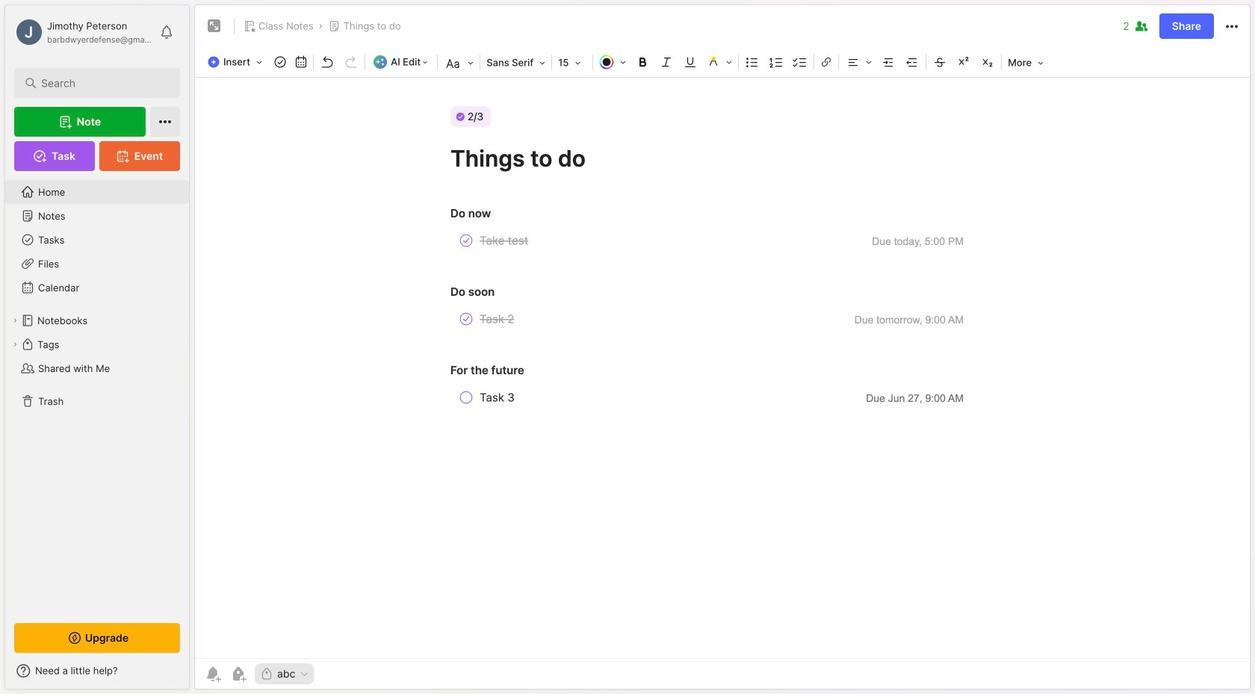 Task type: locate. For each thing, give the bounding box(es) containing it.
Heading level field
[[440, 52, 479, 73]]

Insert field
[[204, 52, 270, 73]]

expand note image
[[206, 17, 223, 35]]

Search text field
[[41, 76, 160, 90]]

font size image
[[554, 52, 591, 72]]

font color image
[[595, 52, 631, 73]]

None search field
[[41, 74, 160, 92]]

click to collapse image
[[189, 667, 200, 685]]

indent image
[[878, 52, 899, 73]]

note window element
[[194, 4, 1251, 694]]

alignment image
[[841, 52, 877, 73]]

Account field
[[14, 17, 152, 47]]

checklist image
[[790, 52, 811, 73]]

bold image
[[632, 52, 653, 73]]

task image
[[271, 52, 289, 73]]

highlight image
[[703, 52, 737, 73]]

underline image
[[680, 52, 701, 73]]

undo image
[[317, 52, 338, 73]]

strikethrough image
[[930, 52, 951, 73]]

more actions image
[[1224, 18, 1241, 36]]

italic image
[[656, 52, 677, 73]]

calendar event image
[[292, 52, 310, 73]]



Task type: vqa. For each thing, say whether or not it's contained in the screenshot.
Highlight 'icon' at the top right
yes



Task type: describe. For each thing, give the bounding box(es) containing it.
add tag image
[[229, 665, 247, 683]]

Note Editor text field
[[195, 77, 1250, 658]]

insert link image
[[818, 52, 836, 73]]

expand tags image
[[10, 340, 19, 349]]

Font family field
[[482, 52, 550, 73]]

main element
[[0, 0, 194, 694]]

superscript image
[[954, 52, 975, 73]]

WHAT'S NEW field
[[5, 659, 189, 683]]

More field
[[1004, 52, 1049, 73]]

none search field inside the main element
[[41, 74, 160, 92]]

numbered list image
[[766, 52, 787, 73]]

add a reminder image
[[204, 665, 222, 683]]

bulleted list image
[[742, 52, 763, 73]]

subscript image
[[978, 52, 999, 73]]

expand notebooks image
[[10, 316, 19, 325]]

abc Tag actions field
[[296, 669, 310, 679]]

More actions field
[[1224, 17, 1241, 36]]

outdent image
[[902, 52, 923, 73]]



